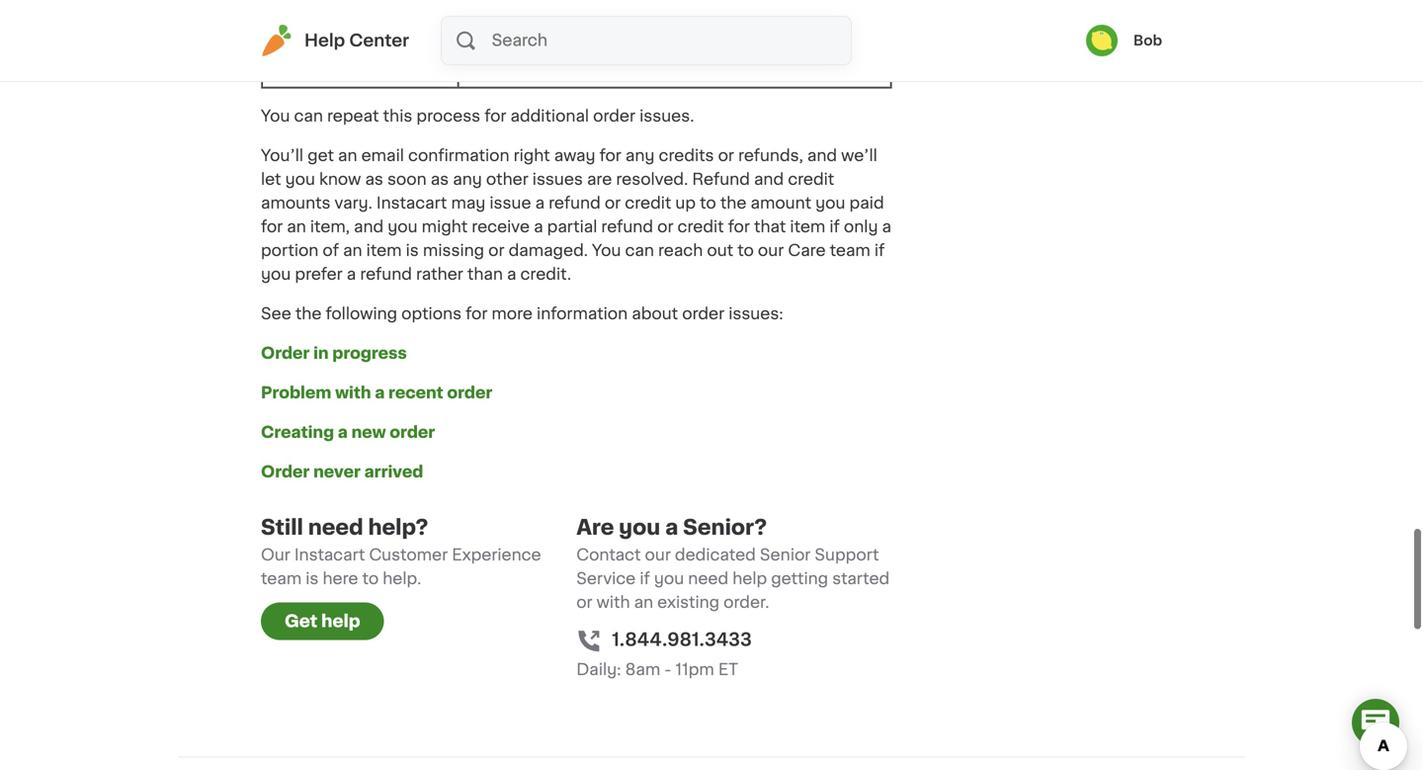 Task type: describe. For each thing, give the bounding box(es) containing it.
0 vertical spatial you
[[261, 108, 290, 124]]

can inside you'll get an email confirmation right away for any credits or refunds, and we'll let you know as soon as any other issues are resolved. refund and credit amounts vary. instacart may issue a refund or credit up to the amount you paid for an item, and you might receive a partial refund or credit for that item if only a portion of an item is missing or damaged. you can reach out to our care team if you prefer a refund rather than a credit.
[[625, 243, 654, 259]]

credit.
[[520, 267, 571, 282]]

8am
[[625, 662, 661, 678]]

other
[[486, 172, 529, 188]]

11pm
[[676, 662, 714, 678]]

paid
[[850, 195, 884, 211]]

are you a senior? contact our dedicated senior support service if you need help getting started or with an existing order.
[[577, 517, 890, 611]]

about
[[632, 306, 678, 322]]

2 vertical spatial refund
[[360, 267, 412, 282]]

receive
[[472, 219, 530, 235]]

experience
[[452, 547, 541, 563]]

need inside are you a senior? contact our dedicated senior support service if you need help getting started or with an existing order.
[[688, 571, 729, 587]]

for up are
[[600, 148, 622, 164]]

you'll get an email confirmation right away for any credits or refunds, and we'll let you know as soon as any other issues are resolved. refund and credit amounts vary. instacart may issue a refund or credit up to the amount you paid for an item, and you might receive a partial refund or credit for that item if only a portion of an item is missing or damaged. you can reach out to our care team if you prefer a refund rather than a credit.
[[261, 148, 892, 282]]

get help button
[[261, 603, 384, 640]]

order right about
[[682, 306, 725, 322]]

service
[[577, 571, 636, 587]]

here
[[323, 571, 358, 587]]

dedicated
[[675, 547, 756, 563]]

bob
[[1134, 34, 1163, 47]]

issues
[[533, 172, 583, 188]]

this
[[383, 108, 413, 124]]

confirmation
[[408, 148, 510, 164]]

rather
[[416, 267, 463, 282]]

a left recent
[[375, 385, 385, 401]]

0 horizontal spatial credit
[[625, 195, 672, 211]]

order right recent
[[447, 385, 493, 401]]

existing
[[658, 595, 720, 611]]

order in progress link
[[261, 346, 407, 361]]

you up amounts
[[285, 172, 315, 188]]

that
[[754, 219, 786, 235]]

of
[[323, 243, 339, 259]]

away
[[554, 148, 596, 164]]

2 vertical spatial and
[[354, 219, 384, 235]]

issues:
[[729, 306, 784, 322]]

care
[[788, 243, 826, 259]]

problem with a recent order link
[[261, 385, 493, 401]]

a right the than
[[507, 267, 516, 282]]

issues.
[[640, 108, 694, 124]]

or up reach
[[657, 219, 674, 235]]

getting
[[771, 571, 829, 587]]

arrived
[[364, 464, 423, 480]]

portion
[[261, 243, 319, 259]]

we'll
[[841, 148, 878, 164]]

0 horizontal spatial the
[[295, 306, 322, 322]]

the inside you'll get an email confirmation right away for any credits or refunds, and we'll let you know as soon as any other issues are resolved. refund and credit amounts vary. instacart may issue a refund or credit up to the amount you paid for an item, and you might receive a partial refund or credit for that item if only a portion of an item is missing or damaged. you can reach out to our care team if you prefer a refund rather than a credit.
[[721, 195, 747, 211]]

contact
[[577, 547, 641, 563]]

soon
[[387, 172, 427, 188]]

still
[[261, 517, 303, 538]]

need inside the 'still need help? our instacart customer experience team is here to help.'
[[308, 517, 363, 538]]

right
[[514, 148, 550, 164]]

you can repeat this process for additional order issues.
[[261, 108, 694, 124]]

new
[[352, 425, 386, 441]]

order left issues.
[[593, 108, 636, 124]]

1.844.981.3433 link
[[612, 627, 752, 654]]

refunds,
[[738, 148, 803, 164]]

are
[[587, 172, 612, 188]]

amounts
[[261, 195, 331, 211]]

missing
[[423, 243, 484, 259]]

our inside you'll get an email confirmation right away for any credits or refunds, and we'll let you know as soon as any other issues are resolved. refund and credit amounts vary. instacart may issue a refund or credit up to the amount you paid for an item, and you might receive a partial refund or credit for that item if only a portion of an item is missing or damaged. you can reach out to our care team if you prefer a refund rather than a credit.
[[758, 243, 784, 259]]

you'll
[[261, 148, 304, 164]]

might
[[422, 219, 468, 235]]

a right issue
[[535, 195, 545, 211]]

et
[[719, 662, 738, 678]]

out
[[707, 243, 734, 259]]

1 as from the left
[[365, 172, 383, 188]]

bob link
[[1086, 25, 1163, 56]]

order never arrived
[[261, 464, 423, 480]]

order down recent
[[390, 425, 435, 441]]

additional
[[511, 108, 589, 124]]

1 vertical spatial refund
[[601, 219, 653, 235]]

information
[[537, 306, 628, 322]]

email
[[361, 148, 404, 164]]

recent
[[389, 385, 444, 401]]

or inside are you a senior? contact our dedicated senior support service if you need help getting started or with an existing order.
[[577, 595, 593, 611]]

get
[[285, 613, 318, 630]]

damaged.
[[509, 243, 588, 259]]

a inside are you a senior? contact our dedicated senior support service if you need help getting started or with an existing order.
[[665, 517, 678, 538]]

0 vertical spatial if
[[830, 219, 840, 235]]

for up portion
[[261, 219, 283, 235]]

help
[[304, 32, 345, 49]]

more
[[492, 306, 533, 322]]

instacart inside the 'still need help? our instacart customer experience team is here to help.'
[[294, 547, 365, 563]]

item,
[[310, 219, 350, 235]]

help?
[[368, 517, 428, 538]]

resolved.
[[616, 172, 688, 188]]

vary.
[[335, 195, 373, 211]]

prefer
[[295, 267, 343, 282]]

team inside the 'still need help? our instacart customer experience team is here to help.'
[[261, 571, 302, 587]]

a right the prefer
[[347, 267, 356, 282]]

a up damaged.
[[534, 219, 543, 235]]

order in progress
[[261, 346, 407, 361]]

options
[[402, 306, 462, 322]]



Task type: locate. For each thing, give the bounding box(es) containing it.
is left here
[[306, 571, 319, 587]]

refund up the partial
[[549, 195, 601, 211]]

0 horizontal spatial instacart
[[294, 547, 365, 563]]

1 horizontal spatial and
[[754, 172, 784, 188]]

need down dedicated
[[688, 571, 729, 587]]

only
[[844, 219, 878, 235]]

1.844.981.3433
[[612, 631, 752, 649]]

a right only on the right of the page
[[882, 219, 892, 235]]

0 horizontal spatial and
[[354, 219, 384, 235]]

0 horizontal spatial our
[[645, 547, 671, 563]]

help right get
[[321, 613, 360, 630]]

daily: 8am - 11pm et
[[577, 662, 738, 678]]

need up here
[[308, 517, 363, 538]]

following
[[326, 306, 397, 322]]

help center link
[[261, 25, 409, 56]]

as down confirmation at the top of page
[[431, 172, 449, 188]]

instacart image
[[261, 25, 293, 56]]

you left the might
[[388, 219, 418, 235]]

1 vertical spatial any
[[453, 172, 482, 188]]

1 vertical spatial is
[[306, 571, 319, 587]]

creating a new order link
[[261, 425, 435, 441]]

1 order from the top
[[261, 346, 310, 361]]

1 horizontal spatial is
[[406, 243, 419, 259]]

partial
[[547, 219, 597, 235]]

1 horizontal spatial help
[[733, 571, 767, 587]]

still need help? our instacart customer experience team is here to help.
[[261, 517, 541, 587]]

for right process
[[485, 108, 507, 124]]

see the following options for more information about order issues:
[[261, 306, 784, 322]]

issue
[[490, 195, 531, 211]]

if
[[830, 219, 840, 235], [875, 243, 885, 259], [640, 571, 650, 587]]

team down only on the right of the page
[[830, 243, 871, 259]]

center
[[349, 32, 409, 49]]

let
[[261, 172, 281, 188]]

with down service at left
[[597, 595, 630, 611]]

problem with a recent order
[[261, 385, 493, 401]]

0 vertical spatial instacart
[[377, 195, 447, 211]]

started
[[833, 571, 890, 587]]

our inside are you a senior? contact our dedicated senior support service if you need help getting started or with an existing order.
[[645, 547, 671, 563]]

1 vertical spatial instacart
[[294, 547, 365, 563]]

order
[[593, 108, 636, 124], [682, 306, 725, 322], [447, 385, 493, 401], [390, 425, 435, 441]]

1 horizontal spatial refund
[[549, 195, 601, 211]]

credit down "resolved."
[[625, 195, 672, 211]]

refund down "resolved."
[[601, 219, 653, 235]]

problem
[[261, 385, 332, 401]]

0 horizontal spatial you
[[261, 108, 290, 124]]

2 horizontal spatial refund
[[601, 219, 653, 235]]

1 horizontal spatial our
[[758, 243, 784, 259]]

team inside you'll get an email confirmation right away for any credits or refunds, and we'll let you know as soon as any other issues are resolved. refund and credit amounts vary. instacart may issue a refund or credit up to the amount you paid for an item, and you might receive a partial refund or credit for that item if only a portion of an item is missing or damaged. you can reach out to our care team if you prefer a refund rather than a credit.
[[830, 243, 871, 259]]

0 vertical spatial any
[[626, 148, 655, 164]]

a left new
[[338, 425, 348, 441]]

for up out
[[728, 219, 750, 235]]

is
[[406, 243, 419, 259], [306, 571, 319, 587]]

user avatar image
[[1086, 25, 1118, 56]]

to right out
[[738, 243, 754, 259]]

0 vertical spatial can
[[294, 108, 323, 124]]

to right here
[[362, 571, 379, 587]]

2 order from the top
[[261, 464, 310, 480]]

help inside are you a senior? contact our dedicated senior support service if you need help getting started or with an existing order.
[[733, 571, 767, 587]]

the
[[721, 195, 747, 211], [295, 306, 322, 322]]

the down "refund"
[[721, 195, 747, 211]]

0 horizontal spatial refund
[[360, 267, 412, 282]]

help center
[[304, 32, 409, 49]]

0 vertical spatial with
[[335, 385, 371, 401]]

1 vertical spatial credit
[[625, 195, 672, 211]]

refund up the following at the left of page
[[360, 267, 412, 282]]

1 vertical spatial and
[[754, 172, 784, 188]]

can
[[294, 108, 323, 124], [625, 243, 654, 259]]

with
[[335, 385, 371, 401], [597, 595, 630, 611]]

need
[[308, 517, 363, 538], [688, 571, 729, 587]]

1 vertical spatial you
[[592, 243, 621, 259]]

0 vertical spatial the
[[721, 195, 747, 211]]

help.
[[383, 571, 421, 587]]

you up you'll
[[261, 108, 290, 124]]

0 horizontal spatial can
[[294, 108, 323, 124]]

get
[[308, 148, 334, 164]]

team down our on the left of page
[[261, 571, 302, 587]]

is inside the 'still need help? our instacart customer experience team is here to help.'
[[306, 571, 319, 587]]

1 horizontal spatial you
[[592, 243, 621, 259]]

2 horizontal spatial and
[[808, 148, 837, 164]]

with inside are you a senior? contact our dedicated senior support service if you need help getting started or with an existing order.
[[597, 595, 630, 611]]

as
[[365, 172, 383, 188], [431, 172, 449, 188]]

if down only on the right of the page
[[875, 243, 885, 259]]

in
[[313, 346, 329, 361]]

0 vertical spatial team
[[830, 243, 871, 259]]

1 vertical spatial with
[[597, 595, 630, 611]]

credits
[[659, 148, 714, 164]]

are
[[577, 517, 614, 538]]

if left only on the right of the page
[[830, 219, 840, 235]]

2 horizontal spatial to
[[738, 243, 754, 259]]

1 vertical spatial team
[[261, 571, 302, 587]]

an
[[338, 148, 357, 164], [287, 219, 306, 235], [343, 243, 362, 259], [634, 595, 654, 611]]

instacart inside you'll get an email confirmation right away for any credits or refunds, and we'll let you know as soon as any other issues are resolved. refund and credit amounts vary. instacart may issue a refund or credit up to the amount you paid for an item, and you might receive a partial refund or credit for that item if only a portion of an item is missing or damaged. you can reach out to our care team if you prefer a refund rather than a credit.
[[377, 195, 447, 211]]

process
[[417, 108, 481, 124]]

you
[[285, 172, 315, 188], [816, 195, 846, 211], [388, 219, 418, 235], [261, 267, 291, 282], [619, 517, 661, 538], [654, 571, 684, 587]]

help
[[733, 571, 767, 587], [321, 613, 360, 630]]

customer
[[369, 547, 448, 563]]

you left "paid"
[[816, 195, 846, 211]]

and down vary.
[[354, 219, 384, 235]]

know
[[319, 172, 361, 188]]

1 vertical spatial if
[[875, 243, 885, 259]]

1 horizontal spatial team
[[830, 243, 871, 259]]

see
[[261, 306, 291, 322]]

daily:
[[577, 662, 621, 678]]

the right see
[[295, 306, 322, 322]]

0 horizontal spatial item
[[366, 243, 402, 259]]

item up care
[[790, 219, 826, 235]]

1 horizontal spatial with
[[597, 595, 630, 611]]

1 vertical spatial our
[[645, 547, 671, 563]]

0 horizontal spatial need
[[308, 517, 363, 538]]

2 horizontal spatial credit
[[788, 172, 835, 188]]

2 vertical spatial if
[[640, 571, 650, 587]]

is inside you'll get an email confirmation right away for any credits or refunds, and we'll let you know as soon as any other issues are resolved. refund and credit amounts vary. instacart may issue a refund or credit up to the amount you paid for an item, and you might receive a partial refund or credit for that item if only a portion of an item is missing or damaged. you can reach out to our care team if you prefer a refund rather than a credit.
[[406, 243, 419, 259]]

0 vertical spatial order
[[261, 346, 310, 361]]

any
[[626, 148, 655, 164], [453, 172, 482, 188]]

creating a new order
[[261, 425, 435, 441]]

or down service at left
[[577, 595, 593, 611]]

refund
[[692, 172, 750, 188]]

2 as from the left
[[431, 172, 449, 188]]

1 vertical spatial help
[[321, 613, 360, 630]]

item right "of"
[[366, 243, 402, 259]]

instacart down soon
[[377, 195, 447, 211]]

and down refunds,
[[754, 172, 784, 188]]

1 horizontal spatial item
[[790, 219, 826, 235]]

a up dedicated
[[665, 517, 678, 538]]

an up "know"
[[338, 148, 357, 164]]

an down amounts
[[287, 219, 306, 235]]

1 horizontal spatial if
[[830, 219, 840, 235]]

0 horizontal spatial to
[[362, 571, 379, 587]]

1 vertical spatial order
[[261, 464, 310, 480]]

if right service at left
[[640, 571, 650, 587]]

progress
[[332, 346, 407, 361]]

senior?
[[683, 517, 767, 538]]

or up "refund"
[[718, 148, 734, 164]]

0 vertical spatial our
[[758, 243, 784, 259]]

1 horizontal spatial need
[[688, 571, 729, 587]]

problem chc website 6.png image
[[464, 0, 885, 25]]

with up creating a new order link
[[335, 385, 371, 401]]

1 vertical spatial the
[[295, 306, 322, 322]]

or down receive
[[489, 243, 505, 259]]

our right contact
[[645, 547, 671, 563]]

0 vertical spatial is
[[406, 243, 419, 259]]

instacart up here
[[294, 547, 365, 563]]

1 vertical spatial item
[[366, 243, 402, 259]]

order never arrived link
[[261, 464, 423, 480]]

0 horizontal spatial any
[[453, 172, 482, 188]]

never
[[313, 464, 361, 480]]

support
[[815, 547, 879, 563]]

is up rather
[[406, 243, 419, 259]]

order
[[261, 346, 310, 361], [261, 464, 310, 480]]

to right up
[[700, 195, 716, 211]]

1 horizontal spatial credit
[[678, 219, 724, 235]]

and
[[808, 148, 837, 164], [754, 172, 784, 188], [354, 219, 384, 235]]

1 horizontal spatial to
[[700, 195, 716, 211]]

as down the email
[[365, 172, 383, 188]]

creating
[[261, 425, 334, 441]]

0 vertical spatial need
[[308, 517, 363, 538]]

2 vertical spatial credit
[[678, 219, 724, 235]]

may
[[451, 195, 486, 211]]

repeat
[[327, 108, 379, 124]]

reach
[[658, 243, 703, 259]]

0 horizontal spatial team
[[261, 571, 302, 587]]

senior
[[760, 547, 811, 563]]

0 vertical spatial and
[[808, 148, 837, 164]]

order for order never arrived
[[261, 464, 310, 480]]

1 horizontal spatial instacart
[[377, 195, 447, 211]]

for left the more
[[466, 306, 488, 322]]

any up "resolved."
[[626, 148, 655, 164]]

you down the partial
[[592, 243, 621, 259]]

1 horizontal spatial can
[[625, 243, 654, 259]]

item
[[790, 219, 826, 235], [366, 243, 402, 259]]

Search search field
[[490, 17, 851, 64]]

0 vertical spatial help
[[733, 571, 767, 587]]

refund
[[549, 195, 601, 211], [601, 219, 653, 235], [360, 267, 412, 282]]

you down portion
[[261, 267, 291, 282]]

1 horizontal spatial any
[[626, 148, 655, 164]]

credit up the amount
[[788, 172, 835, 188]]

an inside are you a senior? contact our dedicated senior support service if you need help getting started or with an existing order.
[[634, 595, 654, 611]]

an down service at left
[[634, 595, 654, 611]]

1 vertical spatial need
[[688, 571, 729, 587]]

order.
[[724, 595, 769, 611]]

1 vertical spatial to
[[738, 243, 754, 259]]

order down the 'creating'
[[261, 464, 310, 480]]

or down are
[[605, 195, 621, 211]]

and left we'll
[[808, 148, 837, 164]]

an right "of"
[[343, 243, 362, 259]]

1 vertical spatial can
[[625, 243, 654, 259]]

0 horizontal spatial as
[[365, 172, 383, 188]]

our
[[758, 243, 784, 259], [645, 547, 671, 563]]

help inside button
[[321, 613, 360, 630]]

2 horizontal spatial if
[[875, 243, 885, 259]]

to inside the 'still need help? our instacart customer experience team is here to help.'
[[362, 571, 379, 587]]

get help
[[285, 613, 360, 630]]

help up order.
[[733, 571, 767, 587]]

2 vertical spatial to
[[362, 571, 379, 587]]

our down that
[[758, 243, 784, 259]]

1 horizontal spatial the
[[721, 195, 747, 211]]

-
[[665, 662, 672, 678]]

than
[[467, 267, 503, 282]]

any up may
[[453, 172, 482, 188]]

0 horizontal spatial is
[[306, 571, 319, 587]]

1 horizontal spatial as
[[431, 172, 449, 188]]

0 horizontal spatial with
[[335, 385, 371, 401]]

up
[[676, 195, 696, 211]]

credit down up
[[678, 219, 724, 235]]

0 vertical spatial item
[[790, 219, 826, 235]]

if inside are you a senior? contact our dedicated senior support service if you need help getting started or with an existing order.
[[640, 571, 650, 587]]

or
[[718, 148, 734, 164], [605, 195, 621, 211], [657, 219, 674, 235], [489, 243, 505, 259], [577, 595, 593, 611]]

0 horizontal spatial help
[[321, 613, 360, 630]]

order left "in"
[[261, 346, 310, 361]]

can up "get"
[[294, 108, 323, 124]]

0 vertical spatial refund
[[549, 195, 601, 211]]

a
[[535, 195, 545, 211], [534, 219, 543, 235], [882, 219, 892, 235], [347, 267, 356, 282], [507, 267, 516, 282], [375, 385, 385, 401], [338, 425, 348, 441], [665, 517, 678, 538]]

0 vertical spatial credit
[[788, 172, 835, 188]]

0 vertical spatial to
[[700, 195, 716, 211]]

0 horizontal spatial if
[[640, 571, 650, 587]]

order for order in progress
[[261, 346, 310, 361]]

can left reach
[[625, 243, 654, 259]]

credit
[[788, 172, 835, 188], [625, 195, 672, 211], [678, 219, 724, 235]]

you inside you'll get an email confirmation right away for any credits or refunds, and we'll let you know as soon as any other issues are resolved. refund and credit amounts vary. instacart may issue a refund or credit up to the amount you paid for an item, and you might receive a partial refund or credit for that item if only a portion of an item is missing or damaged. you can reach out to our care team if you prefer a refund rather than a credit.
[[592, 243, 621, 259]]

you up existing
[[654, 571, 684, 587]]

you up contact
[[619, 517, 661, 538]]



Task type: vqa. For each thing, say whether or not it's contained in the screenshot.
'of' in Victims of identity theft, or law enforcement agencies on their behalf, may be entitled to certain records relating to the theft under the Fair Credit Reporting Act ("FCRA"). For more information, please visit
no



